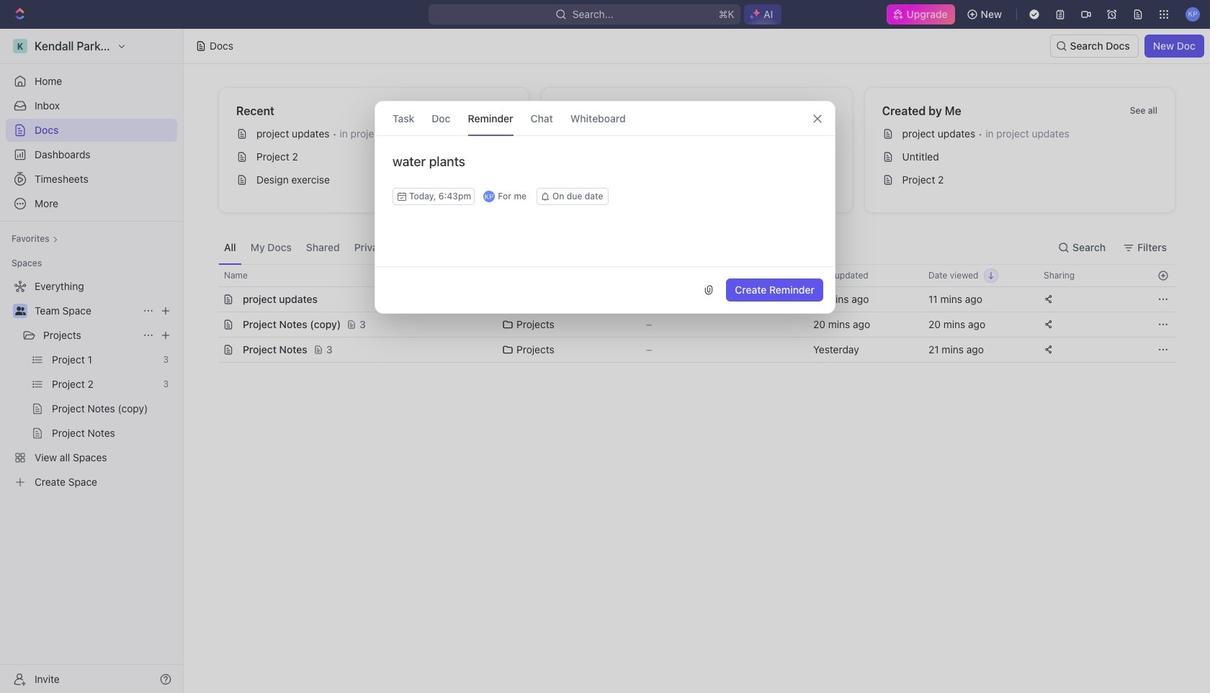 Task type: describe. For each thing, give the bounding box(es) containing it.
no favorited docs image
[[668, 120, 726, 178]]

3 cell from the top
[[202, 338, 218, 362]]

3 row from the top
[[202, 312, 1176, 338]]



Task type: locate. For each thing, give the bounding box(es) containing it.
1 row from the top
[[202, 264, 1176, 287]]

dialog
[[375, 101, 836, 314]]

row
[[202, 264, 1176, 287], [202, 287, 1176, 313], [202, 312, 1176, 338], [202, 337, 1176, 363]]

cell
[[202, 287, 218, 312], [202, 313, 218, 337], [202, 338, 218, 362]]

1 vertical spatial cell
[[202, 313, 218, 337]]

1 cell from the top
[[202, 287, 218, 312]]

tree
[[6, 275, 177, 494]]

2 cell from the top
[[202, 313, 218, 337]]

2 vertical spatial cell
[[202, 338, 218, 362]]

Reminder na﻿me or type '/' for commands text field
[[375, 153, 835, 188]]

2 row from the top
[[202, 287, 1176, 313]]

0 vertical spatial cell
[[202, 287, 218, 312]]

sidebar navigation
[[0, 29, 184, 694]]

column header
[[202, 264, 218, 287]]

4 row from the top
[[202, 337, 1176, 363]]

tab list
[[218, 231, 575, 264]]

tree inside the sidebar navigation
[[6, 275, 177, 494]]

user group image
[[15, 307, 26, 316]]

table
[[202, 264, 1176, 363]]



Task type: vqa. For each thing, say whether or not it's contained in the screenshot.
third 'row' from the bottom
yes



